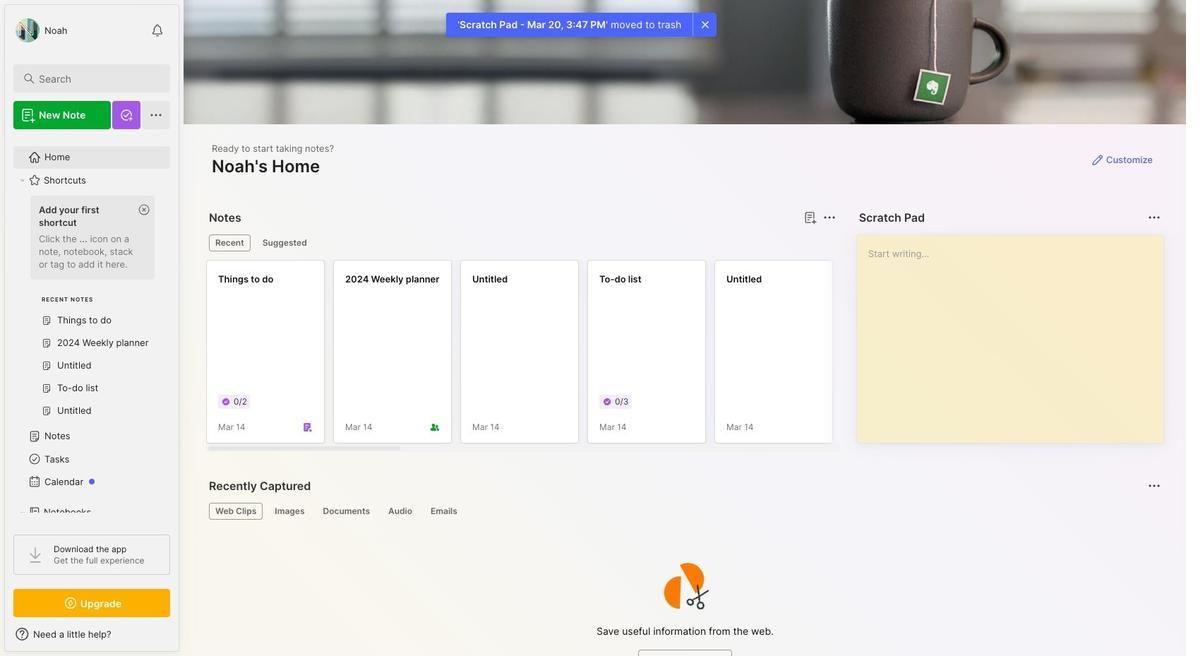 Task type: locate. For each thing, give the bounding box(es) containing it.
0 vertical spatial more actions image
[[821, 209, 838, 226]]

tab
[[209, 235, 251, 251], [256, 235, 313, 251], [209, 503, 263, 520], [269, 503, 311, 520], [317, 503, 377, 520], [382, 503, 419, 520], [425, 503, 464, 520]]

1 vertical spatial tab list
[[209, 503, 1159, 520]]

1 vertical spatial more actions image
[[1147, 478, 1164, 495]]

more actions image
[[821, 209, 838, 226], [1147, 478, 1164, 495]]

more actions image
[[1147, 209, 1164, 226]]

0 horizontal spatial more actions image
[[821, 209, 838, 226]]

row group
[[206, 260, 1187, 452]]

More actions field
[[820, 208, 840, 227], [1145, 208, 1165, 227], [1145, 476, 1165, 496]]

2 tab list from the top
[[209, 503, 1159, 520]]

WHAT'S NEW field
[[5, 623, 179, 646]]

None search field
[[39, 70, 158, 87]]

Search text field
[[39, 72, 158, 85]]

tree
[[5, 138, 179, 646]]

group
[[13, 191, 162, 431]]

tab list
[[209, 235, 834, 251], [209, 503, 1159, 520]]

0 vertical spatial tab list
[[209, 235, 834, 251]]

click to collapse image
[[178, 630, 189, 647]]



Task type: describe. For each thing, give the bounding box(es) containing it.
Account field
[[13, 16, 68, 45]]

main element
[[0, 0, 184, 656]]

none search field inside main element
[[39, 70, 158, 87]]

expand notebooks image
[[18, 509, 27, 517]]

1 horizontal spatial more actions image
[[1147, 478, 1164, 495]]

tree inside main element
[[5, 138, 179, 646]]

1 tab list from the top
[[209, 235, 834, 251]]

Start writing… text field
[[869, 235, 1164, 432]]

group inside main element
[[13, 191, 162, 431]]



Task type: vqa. For each thing, say whether or not it's contained in the screenshot.
More actions FIELD to the right
no



